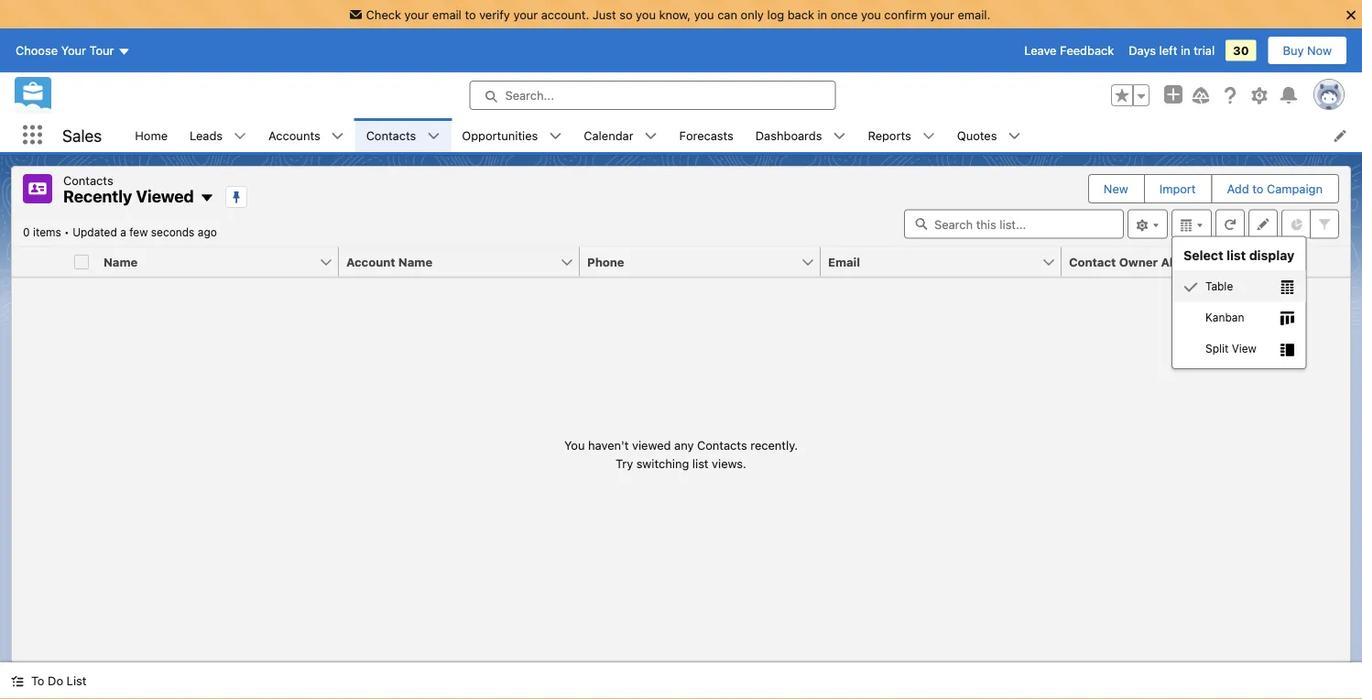 Task type: locate. For each thing, give the bounding box(es) containing it.
buy
[[1284, 44, 1305, 57]]

import
[[1160, 182, 1197, 196]]

search... button
[[470, 81, 836, 110]]

search...
[[505, 89, 554, 102]]

forecasts link
[[669, 118, 745, 152]]

1 vertical spatial in
[[1181, 44, 1191, 57]]

text default image
[[331, 130, 344, 143], [645, 130, 658, 143], [834, 130, 846, 143], [1281, 280, 1295, 295]]

1 name from the left
[[104, 255, 138, 269]]

contacts up views.
[[697, 438, 748, 452]]

views.
[[712, 456, 747, 470]]

text default image down "display"
[[1281, 280, 1295, 295]]

0 horizontal spatial list
[[693, 456, 709, 470]]

0 horizontal spatial name
[[104, 255, 138, 269]]

home
[[135, 128, 168, 142]]

any
[[675, 438, 694, 452]]

calendar list item
[[573, 118, 669, 152]]

list
[[67, 674, 87, 688]]

accounts link
[[258, 118, 331, 152]]

0 horizontal spatial you
[[636, 7, 656, 21]]

1 vertical spatial list
[[693, 456, 709, 470]]

contacts down sales
[[63, 173, 113, 187]]

contacts right the accounts list item at the top left of page
[[366, 128, 416, 142]]

1 vertical spatial contacts
[[63, 173, 113, 187]]

you
[[636, 7, 656, 21], [694, 7, 715, 21], [861, 7, 881, 21]]

table link
[[1173, 270, 1306, 302]]

switching
[[637, 456, 689, 470]]

action element
[[1303, 247, 1351, 277]]

in right back
[[818, 7, 828, 21]]

contacts list item
[[355, 118, 451, 152]]

text default image down search... button at the top
[[645, 130, 658, 143]]

1 horizontal spatial your
[[514, 7, 538, 21]]

now
[[1308, 44, 1333, 57]]

seconds
[[151, 226, 195, 239]]

text default image left reports link
[[834, 130, 846, 143]]

ago
[[198, 226, 217, 239]]

to right email
[[465, 7, 476, 21]]

text default image right reports
[[923, 130, 936, 143]]

text default image down search...
[[549, 130, 562, 143]]

your left email
[[405, 7, 429, 21]]

name
[[104, 255, 138, 269], [399, 255, 433, 269]]

list up table link
[[1227, 248, 1247, 263]]

leads link
[[179, 118, 234, 152]]

to do list
[[31, 674, 87, 688]]

text default image left opportunities
[[427, 130, 440, 143]]

cell
[[67, 247, 96, 277]]

text default image left to
[[11, 675, 24, 688]]

1 horizontal spatial contacts
[[366, 128, 416, 142]]

None search field
[[905, 209, 1125, 239]]

name inside account name button
[[399, 255, 433, 269]]

leads list item
[[179, 118, 258, 152]]

calendar link
[[573, 118, 645, 152]]

check your email to verify your account. just so you know, you can only log back in once you confirm your email.
[[366, 7, 991, 21]]

cell inside recently viewed|contacts|list view element
[[67, 247, 96, 277]]

text default image inside leads list item
[[234, 130, 247, 143]]

30
[[1234, 44, 1250, 57]]

recently.
[[751, 438, 798, 452]]

contacts inside 'you haven't viewed any contacts recently. try switching list views.'
[[697, 438, 748, 452]]

just
[[593, 7, 616, 21]]

0 horizontal spatial to
[[465, 7, 476, 21]]

0 vertical spatial to
[[465, 7, 476, 21]]

leave
[[1025, 44, 1057, 57]]

your left the email.
[[930, 7, 955, 21]]

text default image inside the contacts list item
[[427, 130, 440, 143]]

list down any
[[693, 456, 709, 470]]

name down 0 items • updated a few seconds ago
[[104, 255, 138, 269]]

you right once
[[861, 7, 881, 21]]

0 horizontal spatial contacts
[[63, 173, 113, 187]]

text default image right accounts
[[331, 130, 344, 143]]

list inside 'you haven't viewed any contacts recently. try switching list views.'
[[693, 456, 709, 470]]

text default image right quotes
[[1009, 130, 1021, 143]]

list
[[1227, 248, 1247, 263], [693, 456, 709, 470]]

list inside menu
[[1227, 248, 1247, 263]]

email
[[432, 7, 462, 21]]

1 horizontal spatial name
[[399, 255, 433, 269]]

accounts
[[269, 128, 320, 142]]

display
[[1250, 248, 1295, 263]]

text default image inside 'dashboards' list item
[[834, 130, 846, 143]]

2 you from the left
[[694, 7, 715, 21]]

text default image up split view link
[[1281, 311, 1295, 326]]

your right "verify"
[[514, 7, 538, 21]]

list
[[124, 118, 1363, 152]]

tour
[[89, 44, 114, 57]]

0 vertical spatial list
[[1227, 248, 1247, 263]]

split
[[1206, 342, 1229, 355]]

days
[[1129, 44, 1157, 57]]

select list display menu
[[1173, 241, 1306, 365]]

to
[[31, 674, 44, 688]]

leave feedback link
[[1025, 44, 1115, 57]]

status
[[565, 436, 798, 472]]

trial
[[1194, 44, 1215, 57]]

2 vertical spatial contacts
[[697, 438, 748, 452]]

account.
[[541, 7, 590, 21]]

you right so
[[636, 7, 656, 21]]

leave feedback
[[1025, 44, 1115, 57]]

log
[[768, 7, 785, 21]]

phone element
[[580, 247, 832, 277]]

alias
[[1162, 255, 1191, 269]]

text default image inside 'to do list' button
[[11, 675, 24, 688]]

0 vertical spatial in
[[818, 7, 828, 21]]

recently viewed status
[[23, 226, 73, 239]]

new
[[1104, 182, 1129, 196]]

choose your tour button
[[15, 36, 132, 65]]

new button
[[1090, 175, 1144, 203]]

status inside recently viewed|contacts|list view element
[[565, 436, 798, 472]]

name right account
[[399, 255, 433, 269]]

once
[[831, 7, 858, 21]]

0 horizontal spatial in
[[818, 7, 828, 21]]

text default image inside opportunities "list item"
[[549, 130, 562, 143]]

0 vertical spatial contacts
[[366, 128, 416, 142]]

2 horizontal spatial contacts
[[697, 438, 748, 452]]

1 horizontal spatial list
[[1227, 248, 1247, 263]]

2 horizontal spatial your
[[930, 7, 955, 21]]

to right add
[[1253, 182, 1264, 196]]

2 name from the left
[[399, 255, 433, 269]]

viewed
[[136, 187, 194, 206]]

status containing you haven't viewed any contacts recently.
[[565, 436, 798, 472]]

Search Recently Viewed list view. search field
[[905, 209, 1125, 239]]

you left can
[[694, 7, 715, 21]]

account name button
[[339, 247, 560, 276]]

text default image right leads
[[234, 130, 247, 143]]

contacts
[[366, 128, 416, 142], [63, 173, 113, 187], [697, 438, 748, 452]]

1 vertical spatial to
[[1253, 182, 1264, 196]]

text default image down contact owner alias element
[[1184, 280, 1199, 295]]

in right left
[[1181, 44, 1191, 57]]

choose your tour
[[16, 44, 114, 57]]

1 horizontal spatial to
[[1253, 182, 1264, 196]]

text default image inside table link
[[1184, 280, 1199, 295]]

dashboards link
[[745, 118, 834, 152]]

back
[[788, 7, 815, 21]]

table
[[1206, 280, 1234, 292]]

split view link
[[1173, 333, 1306, 365]]

2 horizontal spatial you
[[861, 7, 881, 21]]

text default image
[[234, 130, 247, 143], [427, 130, 440, 143], [549, 130, 562, 143], [923, 130, 936, 143], [1009, 130, 1021, 143], [200, 191, 214, 205], [1184, 280, 1199, 295], [1281, 311, 1295, 326], [1281, 343, 1295, 357], [11, 675, 24, 688]]

email element
[[821, 247, 1073, 277]]

text default image for dashboards
[[834, 130, 846, 143]]

text default image right view
[[1281, 343, 1295, 357]]

phone button
[[580, 247, 801, 276]]

to
[[465, 7, 476, 21], [1253, 182, 1264, 196]]

viewed
[[632, 438, 671, 452]]

view
[[1232, 342, 1257, 355]]

split view
[[1206, 342, 1257, 355]]

group
[[1112, 84, 1150, 106]]

1 horizontal spatial you
[[694, 7, 715, 21]]

text default image inside 'calendar' list item
[[645, 130, 658, 143]]

recently viewed
[[63, 187, 194, 206]]

0
[[23, 226, 30, 239]]

text default image inside the accounts list item
[[331, 130, 344, 143]]

reports link
[[857, 118, 923, 152]]

0 horizontal spatial your
[[405, 7, 429, 21]]



Task type: describe. For each thing, give the bounding box(es) containing it.
contacts inside list item
[[366, 128, 416, 142]]

can
[[718, 7, 738, 21]]

a
[[120, 226, 126, 239]]

3 your from the left
[[930, 7, 955, 21]]

1 horizontal spatial in
[[1181, 44, 1191, 57]]

add
[[1228, 182, 1250, 196]]

account name
[[346, 255, 433, 269]]

contacts link
[[355, 118, 427, 152]]

feedback
[[1060, 44, 1115, 57]]

1 your from the left
[[405, 7, 429, 21]]

0 items • updated a few seconds ago
[[23, 226, 217, 239]]

text default image inside kanban link
[[1281, 311, 1295, 326]]

•
[[64, 226, 69, 239]]

contact owner alias
[[1070, 255, 1191, 269]]

accounts list item
[[258, 118, 355, 152]]

calendar
[[584, 128, 634, 142]]

name element
[[96, 247, 350, 277]]

to do list button
[[0, 663, 98, 699]]

text default image up ago
[[200, 191, 214, 205]]

1 you from the left
[[636, 7, 656, 21]]

add to campaign button
[[1213, 175, 1338, 203]]

do
[[48, 674, 63, 688]]

add to campaign
[[1228, 182, 1323, 196]]

try
[[616, 456, 634, 470]]

days left in trial
[[1129, 44, 1215, 57]]

text default image inside reports list item
[[923, 130, 936, 143]]

only
[[741, 7, 764, 21]]

reports list item
[[857, 118, 947, 152]]

contact owner alias element
[[1062, 247, 1314, 277]]

forecasts
[[680, 128, 734, 142]]

select
[[1184, 248, 1224, 263]]

kanban link
[[1173, 302, 1306, 333]]

email button
[[821, 247, 1042, 276]]

item number element
[[12, 247, 67, 277]]

campaign
[[1267, 182, 1323, 196]]

leads
[[190, 128, 223, 142]]

buy now
[[1284, 44, 1333, 57]]

sales
[[62, 125, 102, 145]]

quotes
[[958, 128, 998, 142]]

updated
[[73, 226, 117, 239]]

quotes list item
[[947, 118, 1032, 152]]

account name element
[[339, 247, 591, 277]]

buy now button
[[1268, 36, 1348, 65]]

contact
[[1070, 255, 1117, 269]]

name inside name "button"
[[104, 255, 138, 269]]

action image
[[1303, 247, 1351, 276]]

opportunities list item
[[451, 118, 573, 152]]

know,
[[659, 7, 691, 21]]

text default image for accounts
[[331, 130, 344, 143]]

text default image inside table link
[[1281, 280, 1295, 295]]

your
[[61, 44, 86, 57]]

recently viewed|contacts|list view element
[[11, 166, 1352, 663]]

text default image for calendar
[[645, 130, 658, 143]]

opportunities link
[[451, 118, 549, 152]]

confirm
[[885, 7, 927, 21]]

item number image
[[12, 247, 67, 276]]

dashboards
[[756, 128, 823, 142]]

so
[[620, 7, 633, 21]]

account
[[346, 255, 396, 269]]

phone
[[587, 255, 625, 269]]

home link
[[124, 118, 179, 152]]

select list display
[[1184, 248, 1295, 263]]

dashboards list item
[[745, 118, 857, 152]]

contact owner alias button
[[1062, 247, 1283, 276]]

recently
[[63, 187, 132, 206]]

few
[[129, 226, 148, 239]]

email.
[[958, 7, 991, 21]]

reports
[[868, 128, 912, 142]]

list containing home
[[124, 118, 1363, 152]]

text default image inside split view link
[[1281, 343, 1295, 357]]

choose
[[16, 44, 58, 57]]

2 your from the left
[[514, 7, 538, 21]]

import button
[[1145, 175, 1211, 203]]

verify
[[479, 7, 510, 21]]

check
[[366, 7, 401, 21]]

items
[[33, 226, 61, 239]]

haven't
[[588, 438, 629, 452]]

left
[[1160, 44, 1178, 57]]

opportunities
[[462, 128, 538, 142]]

kanban
[[1206, 311, 1245, 324]]

text default image inside quotes list item
[[1009, 130, 1021, 143]]

you
[[565, 438, 585, 452]]

to inside button
[[1253, 182, 1264, 196]]

name button
[[96, 247, 319, 276]]

3 you from the left
[[861, 7, 881, 21]]

owner
[[1120, 255, 1159, 269]]



Task type: vqa. For each thing, say whether or not it's contained in the screenshot.
Quotes link
yes



